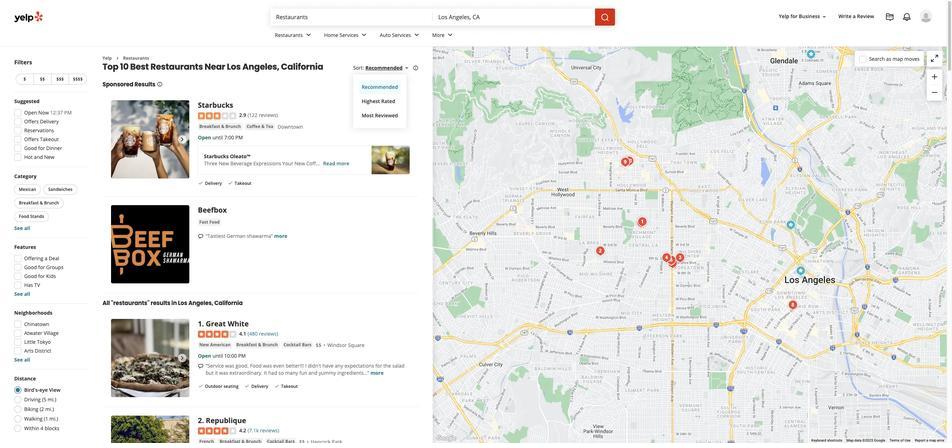 Task type: locate. For each thing, give the bounding box(es) containing it.
for inside yelp for business button
[[791, 13, 798, 20]]

. left the great
[[202, 320, 204, 329]]

0 horizontal spatial more link
[[274, 233, 288, 240]]

outdoor seating
[[205, 384, 239, 390]]

0 vertical spatial more link
[[274, 233, 288, 240]]

2 horizontal spatial takeout
[[281, 384, 298, 390]]

2 see all from the top
[[14, 291, 30, 298]]

1 vertical spatial angeles,
[[188, 300, 213, 308]]

1 see all button from the top
[[14, 225, 30, 232]]

fast food button
[[198, 219, 221, 226]]

1 vertical spatial pm
[[236, 134, 243, 141]]

1 horizontal spatial brunch
[[226, 124, 241, 130]]

coffee down (122
[[247, 124, 260, 130]]

more down the
[[371, 370, 384, 377]]

1 vertical spatial until
[[213, 353, 223, 360]]

breakfast & brunch link down the (480
[[235, 342, 279, 349]]

breakfast & brunch button down the (480
[[235, 342, 279, 349]]

yelp for yelp for business
[[779, 13, 790, 20]]

2 16 speech v2 image from the top
[[198, 364, 204, 370]]

1 vertical spatial a
[[45, 255, 47, 262]]

brunch
[[226, 124, 241, 130], [44, 200, 59, 206], [263, 342, 278, 348]]

a for report
[[927, 439, 929, 443]]

0 horizontal spatial none field
[[276, 13, 427, 21]]

la bettola di terroni image
[[635, 216, 649, 230]]

2 24 chevron down v2 image from the left
[[413, 31, 421, 39]]

2.9 star rating image
[[198, 112, 236, 120]]

1 horizontal spatial restaurants link
[[269, 26, 319, 46]]

delivery down open now 12:37 pm on the left top
[[40, 118, 59, 125]]

24 chevron down v2 image right more
[[446, 31, 455, 39]]

offers down reservations
[[24, 136, 39, 143]]

food left stands
[[19, 214, 29, 220]]

1 horizontal spatial coffee
[[306, 160, 322, 167]]

3 see all from the top
[[14, 357, 30, 364]]

0 vertical spatial reviews)
[[259, 112, 278, 119]]

0 horizontal spatial 24 chevron down v2 image
[[360, 31, 369, 39]]

tyler b. image
[[920, 10, 933, 22]]

$$ right bars
[[316, 342, 322, 349]]

2 slideshow element from the top
[[111, 320, 189, 398]]

starbucks
[[198, 101, 233, 110], [204, 153, 229, 160]]

brunch down "(480 reviews)"
[[263, 342, 278, 348]]

blocks
[[45, 426, 59, 432]]

for for kids
[[38, 273, 45, 280]]

1 24 chevron down v2 image from the left
[[304, 31, 313, 39]]

more link down the
[[371, 370, 384, 377]]

for left the
[[376, 363, 382, 370]]

reviews) right the (480
[[259, 331, 278, 338]]

0 vertical spatial yelp
[[779, 13, 790, 20]]

mi.) right (2
[[45, 406, 54, 413]]

1 vertical spatial .
[[202, 416, 204, 426]]

services inside "link"
[[392, 32, 411, 38]]

group
[[927, 69, 943, 101], [12, 98, 88, 163], [13, 173, 88, 232], [12, 244, 88, 298], [12, 310, 88, 364]]

breakfast down mexican button
[[19, 200, 39, 206]]

and down didn't
[[309, 370, 318, 377]]

the
[[384, 363, 391, 370]]

16 speech v2 image
[[198, 234, 204, 240], [198, 364, 204, 370]]

recommended inside button
[[362, 84, 398, 91]]

breakfast down 2.9 star rating image
[[199, 124, 220, 130]]

yelp for business
[[779, 13, 820, 20]]

16 chevron down v2 image down auto services "link"
[[404, 65, 410, 71]]

10:00
[[224, 353, 237, 360]]

16 checkmark v2 image down beverage
[[228, 180, 233, 186]]

1 horizontal spatial takeout
[[235, 180, 252, 187]]

2 horizontal spatial restaurants
[[275, 32, 303, 38]]

breakfast inside 'group'
[[19, 200, 39, 206]]

breakfast & brunch button for the bottommost the breakfast & brunch link
[[235, 342, 279, 349]]

sort:
[[353, 65, 364, 71]]

16 speech v2 image for "tastiest german shawarma"
[[198, 234, 204, 240]]

previous image
[[114, 135, 123, 144], [114, 354, 123, 363]]

mi.) for walking (1 mi.)
[[49, 416, 58, 423]]

brunch inside 'group'
[[44, 200, 59, 206]]

0 vertical spatial 16 info v2 image
[[413, 65, 419, 71]]

delivery for 16 checkmark v2 icon under extraordinary.
[[252, 384, 268, 390]]

takeout down many
[[281, 384, 298, 390]]

2 services from the left
[[392, 32, 411, 38]]

3 all from the top
[[24, 357, 30, 364]]

1 vertical spatial breakfast
[[19, 200, 39, 206]]

stands
[[30, 214, 44, 220]]

16 info v2 image right results
[[157, 82, 163, 87]]

driving
[[24, 397, 41, 403]]

mexican button
[[14, 184, 41, 195]]

see all button down has in the left of the page
[[14, 291, 30, 298]]

windsor
[[327, 342, 347, 349]]

home services link
[[319, 26, 374, 46]]

brunch down sandwiches button
[[44, 200, 59, 206]]

1 vertical spatial reviews)
[[259, 331, 278, 338]]

$$$$
[[73, 76, 83, 82]]

0 vertical spatial 16 chevron down v2 image
[[822, 14, 828, 19]]

most reviewed
[[362, 112, 398, 119]]

and inside "service was good.  food was even better!!!  i didn't have any expectations for the salad but it was extraordinary. it had so many fun and yummy ingredients…"
[[309, 370, 318, 377]]

until left 7:00
[[213, 134, 223, 141]]

1 previous image from the top
[[114, 135, 123, 144]]

1 vertical spatial see all
[[14, 291, 30, 298]]

food up extraordinary.
[[250, 363, 262, 370]]

coffee left read
[[306, 160, 322, 167]]

. for 1
[[202, 320, 204, 329]]

home
[[324, 32, 338, 38]]

3 see all button from the top
[[14, 357, 30, 364]]

driving (5 mi.)
[[24, 397, 56, 403]]

0 horizontal spatial and
[[34, 154, 43, 161]]

3 see from the top
[[14, 357, 23, 364]]

1 horizontal spatial 24 chevron down v2 image
[[413, 31, 421, 39]]

good for good for dinner
[[24, 145, 37, 152]]

None field
[[276, 13, 427, 21], [439, 13, 590, 21]]

1 vertical spatial all
[[24, 291, 30, 298]]

open up "service
[[198, 353, 211, 360]]

yelp left 16 chevron right v2 icon
[[103, 55, 112, 61]]

delivery right 16 checkmark v2 image
[[205, 180, 222, 187]]

pm right 12:37
[[64, 109, 72, 116]]

atwater village
[[24, 330, 59, 337]]

7:00
[[224, 134, 234, 141]]

Find text field
[[276, 13, 427, 21]]

1 services from the left
[[340, 32, 359, 38]]

see all button down arts
[[14, 357, 30, 364]]

0 vertical spatial starbucks
[[198, 101, 233, 110]]

los right in on the bottom of the page
[[178, 300, 187, 308]]

new down dinner
[[44, 154, 55, 161]]

terms
[[890, 439, 900, 443]]

delivery inside 'group'
[[40, 118, 59, 125]]

4.1 star rating image
[[198, 331, 236, 338]]

16 chevron down v2 image inside recommended dropdown button
[[404, 65, 410, 71]]

2 until from the top
[[213, 353, 223, 360]]

breakfast & brunch down the (480
[[236, 342, 278, 348]]

2 horizontal spatial more
[[371, 370, 384, 377]]

(480
[[248, 331, 258, 338]]

new inside button
[[199, 342, 209, 348]]

business categories element
[[269, 26, 933, 46]]

1 vertical spatial breakfast & brunch
[[19, 200, 59, 206]]

2 vertical spatial pm
[[238, 353, 246, 360]]

16 checkmark v2 image
[[228, 180, 233, 186], [198, 384, 204, 389], [244, 384, 250, 389], [274, 384, 280, 389]]

1 until from the top
[[213, 134, 223, 141]]

1 vertical spatial delivery
[[205, 180, 222, 187]]

tv
[[34, 282, 40, 289]]

0 horizontal spatial restaurants
[[123, 55, 149, 61]]

a for write
[[853, 13, 856, 20]]

1 horizontal spatial breakfast
[[199, 124, 220, 130]]

1 16 speech v2 image from the top
[[198, 234, 204, 240]]

starbucks link
[[198, 101, 233, 110]]

breakfast for the bottommost the breakfast & brunch link breakfast & brunch button
[[236, 342, 257, 348]]

services right home
[[340, 32, 359, 38]]

0 vertical spatial a
[[853, 13, 856, 20]]

was up it
[[263, 363, 272, 370]]

recommended up recommended button
[[366, 65, 403, 71]]

more link right 'shawarma"'
[[274, 233, 288, 240]]

None search field
[[270, 9, 617, 26]]

see up distance
[[14, 357, 23, 364]]

see all for chinatown
[[14, 357, 30, 364]]

0 vertical spatial breakfast & brunch link
[[198, 123, 242, 130]]

0 vertical spatial california
[[281, 61, 323, 73]]

restaurants
[[275, 32, 303, 38], [123, 55, 149, 61], [151, 61, 203, 73]]

starbucks up three
[[204, 153, 229, 160]]

brunch for breakfast & brunch button to the middle
[[44, 200, 59, 206]]

top 10 best restaurants near los angeles, california
[[103, 61, 323, 73]]

1 offers from the top
[[24, 118, 39, 125]]

2 vertical spatial a
[[927, 439, 929, 443]]

offers up reservations
[[24, 118, 39, 125]]

reviews)
[[259, 112, 278, 119], [259, 331, 278, 338], [260, 428, 279, 435]]

(480 reviews)
[[248, 331, 278, 338]]

slideshow element
[[111, 101, 189, 179], [111, 320, 189, 398]]

little tokyo
[[24, 339, 51, 346]]

0 vertical spatial coffee
[[247, 124, 260, 130]]

map for error
[[930, 439, 937, 443]]

2 vertical spatial see all
[[14, 357, 30, 364]]

crispy corner image
[[784, 218, 798, 232]]

walking
[[24, 416, 43, 423]]

open now 12:37 pm
[[24, 109, 72, 116]]

16 chevron right v2 image
[[115, 55, 120, 61]]

1 horizontal spatial services
[[392, 32, 411, 38]]

ka'teen image
[[619, 155, 633, 169]]

was right it at the left bottom of page
[[219, 370, 228, 377]]

& down "(480 reviews)"
[[258, 342, 261, 348]]

burnin' shell image
[[660, 251, 674, 265]]

broken mouth | lee's homestyle image
[[786, 298, 801, 312]]

previous image for open until 10:00 pm
[[114, 354, 123, 363]]

0 vertical spatial delivery
[[40, 118, 59, 125]]

1 vertical spatial yelp
[[103, 55, 112, 61]]

& left tea
[[262, 124, 265, 130]]

food stands
[[19, 214, 44, 220]]

good.
[[236, 363, 249, 370]]

terms of use
[[890, 439, 911, 443]]

for down offering a deal on the left of page
[[38, 264, 45, 271]]

suggested
[[14, 98, 40, 105]]

2 good from the top
[[24, 264, 37, 271]]

more link for "tastiest german shawarma"
[[274, 233, 288, 240]]

a right the write
[[853, 13, 856, 20]]

have
[[323, 363, 334, 370]]

16 chevron down v2 image right business
[[822, 14, 828, 19]]

2.9 (122 reviews)
[[239, 112, 278, 119]]

expand map image
[[931, 54, 939, 63]]

16 info v2 image right recommended dropdown button
[[413, 65, 419, 71]]

2 . republique
[[198, 416, 246, 426]]

offers for offers takeout
[[24, 136, 39, 143]]

delivery down it
[[252, 384, 268, 390]]

all down arts
[[24, 357, 30, 364]]

recommended up highest rated
[[362, 84, 398, 91]]

. up 4.2 star rating image
[[202, 416, 204, 426]]

group containing features
[[12, 244, 88, 298]]

see up neighborhoods
[[14, 291, 23, 298]]

& up open until 7:00 pm
[[221, 124, 225, 130]]

16 chevron down v2 image
[[822, 14, 828, 19], [404, 65, 410, 71]]

2 vertical spatial good
[[24, 273, 37, 280]]

many
[[285, 370, 298, 377]]

1 vertical spatial and
[[309, 370, 318, 377]]

i
[[305, 363, 307, 370]]

1 horizontal spatial none field
[[439, 13, 590, 21]]

0 vertical spatial open
[[24, 109, 37, 116]]

see down food stands button
[[14, 225, 23, 232]]

more right 'shawarma"'
[[274, 233, 288, 240]]

see all down food stands button
[[14, 225, 30, 232]]

good for good for groups
[[24, 264, 37, 271]]

2 vertical spatial see all button
[[14, 357, 30, 364]]

0 horizontal spatial 16 chevron down v2 image
[[404, 65, 410, 71]]

2 horizontal spatial delivery
[[252, 384, 268, 390]]

breakfast & brunch down 2.9 star rating image
[[199, 124, 241, 130]]

all for offering a deal
[[24, 291, 30, 298]]

more
[[337, 160, 350, 167], [274, 233, 288, 240], [371, 370, 384, 377]]

reviews) right (7.1k
[[260, 428, 279, 435]]

1 horizontal spatial yelp
[[779, 13, 790, 20]]

more right ritual
[[337, 160, 350, 167]]

for down the offers takeout
[[38, 145, 45, 152]]

tea
[[266, 124, 274, 130]]

2 vertical spatial breakfast & brunch
[[236, 342, 278, 348]]

1 vertical spatial see
[[14, 291, 23, 298]]

24 chevron down v2 image inside more link
[[446, 31, 455, 39]]

24 chevron down v2 image right auto services
[[413, 31, 421, 39]]

1 horizontal spatial a
[[853, 13, 856, 20]]

and right hot
[[34, 154, 43, 161]]

mi.) right (5
[[48, 397, 56, 403]]

good
[[24, 145, 37, 152], [24, 264, 37, 271], [24, 273, 37, 280]]

1 24 chevron down v2 image from the left
[[360, 31, 369, 39]]

1 horizontal spatial delivery
[[205, 180, 222, 187]]

takeout down beverage
[[235, 180, 252, 187]]

user actions element
[[774, 9, 943, 53]]

0 vertical spatial breakfast & brunch button
[[198, 123, 242, 130]]

24 chevron down v2 image for restaurants
[[304, 31, 313, 39]]

until for until 7:00 pm
[[213, 134, 223, 141]]

1 horizontal spatial food
[[209, 219, 220, 226]]

kids
[[46, 273, 56, 280]]

2 offers from the top
[[24, 136, 39, 143]]

search as map moves
[[870, 55, 920, 62]]

new american link
[[198, 342, 232, 349]]

3 good from the top
[[24, 273, 37, 280]]

starbucks for starbucks
[[198, 101, 233, 110]]

a right report at bottom right
[[927, 439, 929, 443]]

breakfast & brunch button up stands
[[14, 198, 64, 209]]

takeout for 16 checkmark v2 icon below beverage
[[235, 180, 252, 187]]

cooking mom image
[[673, 251, 688, 265]]

takeout for 16 checkmark v2 icon under had
[[281, 384, 298, 390]]

1 see from the top
[[14, 225, 23, 232]]

for down good for groups
[[38, 273, 45, 280]]

report a map error link
[[915, 439, 945, 443]]

reviews) up tea
[[259, 112, 278, 119]]

1 vertical spatial takeout
[[235, 180, 252, 187]]

great white image
[[636, 215, 650, 229]]

0 vertical spatial previous image
[[114, 135, 123, 144]]

zoom in image
[[931, 73, 939, 81]]

1 vertical spatial coffee
[[306, 160, 322, 167]]

coffee
[[247, 124, 260, 130], [306, 160, 322, 167]]

(7.1k reviews)
[[248, 428, 279, 435]]

24 chevron down v2 image for more
[[446, 31, 455, 39]]

(5
[[42, 397, 46, 403]]

zoom out image
[[931, 88, 939, 97]]

pm inside 'group'
[[64, 109, 72, 116]]

all
[[103, 300, 110, 308]]

reviews) for great white
[[259, 331, 278, 338]]

breakfast for breakfast & brunch button corresponding to top the breakfast & brunch link
[[199, 124, 220, 130]]

ingredients…"
[[338, 370, 369, 377]]

0 vertical spatial offers
[[24, 118, 39, 125]]

republique
[[206, 416, 246, 426]]

0 horizontal spatial coffee
[[247, 124, 260, 130]]

biking (2 mi.)
[[24, 406, 54, 413]]

of
[[901, 439, 904, 443]]

1 vertical spatial 16 speech v2 image
[[198, 364, 204, 370]]

los right near on the left
[[227, 61, 241, 73]]

1 horizontal spatial los
[[227, 61, 241, 73]]

0 horizontal spatial restaurants link
[[123, 55, 149, 61]]

0 vertical spatial all
[[24, 225, 30, 232]]

group containing neighborhoods
[[12, 310, 88, 364]]

2 horizontal spatial breakfast
[[236, 342, 257, 348]]

see all button down food stands button
[[14, 225, 30, 232]]

0 vertical spatial see all button
[[14, 225, 30, 232]]

map right as
[[893, 55, 904, 62]]

pm up good.
[[238, 353, 246, 360]]

16 info v2 image
[[413, 65, 419, 71], [157, 82, 163, 87]]

category
[[14, 173, 37, 180]]

map left error at right bottom
[[930, 439, 937, 443]]

for
[[791, 13, 798, 20], [38, 145, 45, 152], [38, 264, 45, 271], [38, 273, 45, 280], [376, 363, 382, 370]]

good up has tv
[[24, 273, 37, 280]]

see all down arts
[[14, 357, 30, 364]]

16 chevron down v2 image inside yelp for business button
[[822, 14, 828, 19]]

24 chevron down v2 image left home
[[304, 31, 313, 39]]

0 horizontal spatial california
[[214, 300, 243, 308]]

0 vertical spatial mi.)
[[48, 397, 56, 403]]

24 chevron down v2 image for home services
[[360, 31, 369, 39]]

services right auto at the top left of page
[[392, 32, 411, 38]]

2 vertical spatial delivery
[[252, 384, 268, 390]]

24 chevron down v2 image inside auto services "link"
[[413, 31, 421, 39]]

starbucks up 2.9 star rating image
[[198, 101, 233, 110]]

0 horizontal spatial services
[[340, 32, 359, 38]]

good up hot
[[24, 145, 37, 152]]

©2023
[[863, 439, 874, 443]]

2 all from the top
[[24, 291, 30, 298]]

beefbox image
[[804, 47, 819, 61]]

biking
[[24, 406, 38, 413]]

new down starbucks oleato™
[[219, 160, 229, 167]]

all
[[24, 225, 30, 232], [24, 291, 30, 298], [24, 357, 30, 364]]

2 vertical spatial more
[[371, 370, 384, 377]]

& inside 'group'
[[40, 200, 43, 206]]

brunch up 7:00
[[226, 124, 241, 130]]

16 speech v2 image down fast on the left of page
[[198, 234, 204, 240]]

none field find
[[276, 13, 427, 21]]

a inside write a review link
[[853, 13, 856, 20]]

1 horizontal spatial 16 chevron down v2 image
[[822, 14, 828, 19]]

&
[[221, 124, 225, 130], [262, 124, 265, 130], [40, 200, 43, 206], [258, 342, 261, 348]]

1 vertical spatial $$
[[316, 342, 322, 349]]

0 vertical spatial angeles,
[[242, 61, 280, 73]]

1 slideshow element from the top
[[111, 101, 189, 179]]

24 chevron down v2 image
[[360, 31, 369, 39], [413, 31, 421, 39]]

group containing suggested
[[12, 98, 88, 163]]

see all button for chinatown
[[14, 357, 30, 364]]

map for moves
[[893, 55, 904, 62]]

until up "service
[[213, 353, 223, 360]]

open until 10:00 pm
[[198, 353, 246, 360]]

2 see all button from the top
[[14, 291, 30, 298]]

new american
[[199, 342, 231, 348]]

square
[[348, 342, 365, 349]]

open right next icon
[[198, 134, 211, 141]]

see all button for offering a deal
[[14, 291, 30, 298]]

1 all from the top
[[24, 225, 30, 232]]

16 chevron down v2 image for yelp for business
[[822, 14, 828, 19]]

Near text field
[[439, 13, 590, 21]]

terms of use link
[[890, 439, 911, 443]]

all down food stands button
[[24, 225, 30, 232]]

24 chevron down v2 image inside home services link
[[360, 31, 369, 39]]

2
[[198, 416, 202, 426]]

(7.1k reviews) link
[[248, 427, 279, 435]]

a for offering
[[45, 255, 47, 262]]

1 vertical spatial recommended
[[362, 84, 398, 91]]

4.1 link
[[239, 330, 246, 338]]

2 . from the top
[[202, 416, 204, 426]]

1 good from the top
[[24, 145, 37, 152]]

sandwiches button
[[44, 184, 77, 195]]

windsor square
[[327, 342, 365, 349]]

2 see from the top
[[14, 291, 23, 298]]

yelp inside button
[[779, 13, 790, 20]]

1 horizontal spatial map
[[930, 439, 937, 443]]

0 horizontal spatial $$
[[40, 76, 45, 82]]

2 horizontal spatial brunch
[[263, 342, 278, 348]]

16 speech v2 image left "service
[[198, 364, 204, 370]]

24 chevron down v2 image inside restaurants link
[[304, 31, 313, 39]]

1 vertical spatial more link
[[371, 370, 384, 377]]

pm right 7:00
[[236, 134, 243, 141]]

0 horizontal spatial 16 info v2 image
[[157, 82, 163, 87]]

food inside "service was good.  food was even better!!!  i didn't have any expectations for the salad but it was extraordinary. it had so many fun and yummy ingredients…"
[[250, 363, 262, 370]]

"tastiest
[[206, 233, 225, 240]]

reviewed
[[375, 112, 398, 119]]

1 vertical spatial good
[[24, 264, 37, 271]]

0 horizontal spatial yelp
[[103, 55, 112, 61]]

1 vertical spatial starbucks
[[204, 153, 229, 160]]

recommended for recommended button
[[362, 84, 398, 91]]

1 vertical spatial 16 chevron down v2 image
[[404, 65, 410, 71]]

0 vertical spatial breakfast
[[199, 124, 220, 130]]

all "restaurants" results in los angeles, california
[[103, 300, 243, 308]]

2 vertical spatial breakfast & brunch button
[[235, 342, 279, 349]]

1 . from the top
[[202, 320, 204, 329]]

highest rated
[[362, 98, 396, 105]]

2 24 chevron down v2 image from the left
[[446, 31, 455, 39]]

2 previous image from the top
[[114, 354, 123, 363]]

option group
[[12, 376, 88, 435]]

shortcuts
[[828, 439, 843, 443]]

map region
[[416, 12, 953, 444]]

2 none field from the left
[[439, 13, 590, 21]]

restaurants inside business categories element
[[275, 32, 303, 38]]

pm for open until 10:00 pm
[[238, 353, 246, 360]]

2 vertical spatial see
[[14, 357, 23, 364]]

breakfast & brunch up stands
[[19, 200, 59, 206]]

option group containing distance
[[12, 376, 88, 435]]

good down offering
[[24, 264, 37, 271]]

recommended button
[[359, 80, 401, 95]]

ritual
[[323, 160, 336, 167]]

24 chevron down v2 image
[[304, 31, 313, 39], [446, 31, 455, 39]]

1 none field from the left
[[276, 13, 427, 21]]

& for breakfast & brunch button to the middle
[[40, 200, 43, 206]]

0 horizontal spatial a
[[45, 255, 47, 262]]

takeout up dinner
[[40, 136, 59, 143]]

food right fast on the left of page
[[209, 219, 220, 226]]

$$ left $$$ button
[[40, 76, 45, 82]]

food
[[19, 214, 29, 220], [209, 219, 220, 226], [250, 363, 262, 370]]

0 vertical spatial see
[[14, 225, 23, 232]]

yelp left business
[[779, 13, 790, 20]]

good for dinner
[[24, 145, 62, 152]]

mi.) right (1
[[49, 416, 58, 423]]

0 horizontal spatial takeout
[[40, 136, 59, 143]]

bird's-eye view
[[24, 387, 61, 394]]

1 vertical spatial open
[[198, 134, 211, 141]]

0 horizontal spatial delivery
[[40, 118, 59, 125]]

0 vertical spatial more
[[337, 160, 350, 167]]

& up stands
[[40, 200, 43, 206]]

0 vertical spatial and
[[34, 154, 43, 161]]

offers for offers delivery
[[24, 118, 39, 125]]



Task type: vqa. For each thing, say whether or not it's contained in the screenshot.
Electricians "button"
no



Task type: describe. For each thing, give the bounding box(es) containing it.
& for the bottommost the breakfast & brunch link breakfast & brunch button
[[258, 342, 261, 348]]

sandwiches
[[48, 187, 73, 193]]

services for auto services
[[392, 32, 411, 38]]

starbucks for starbucks oleato™
[[204, 153, 229, 160]]

google
[[875, 439, 886, 443]]

more link for "service was good.  food was even better!!!  i didn't have any expectations for the salad but it was extraordinary. it had so many fun and yummy ingredients…"
[[371, 370, 384, 377]]

see for offering a deal
[[14, 291, 23, 298]]

$$$ button
[[51, 74, 69, 85]]

4.2
[[239, 428, 246, 435]]

& for coffee & tea button
[[262, 124, 265, 130]]

next image
[[178, 135, 187, 144]]

16 checkmark v2 image
[[198, 180, 204, 186]]

neighborhoods
[[14, 310, 52, 317]]

1 horizontal spatial restaurants
[[151, 61, 203, 73]]

"restaurants"
[[111, 300, 150, 308]]

16 checkmark v2 image down extraordinary.
[[244, 384, 250, 389]]

notifications image
[[903, 13, 912, 21]]

use
[[905, 439, 911, 443]]

new right your
[[295, 160, 305, 167]]

downtown
[[278, 124, 303, 130]]

as
[[887, 55, 892, 62]]

google image
[[435, 434, 458, 444]]

$$$$ button
[[69, 74, 87, 85]]

$$ inside button
[[40, 76, 45, 82]]

slideshow element for open until 10:00 pm
[[111, 320, 189, 398]]

bars
[[302, 342, 312, 348]]

open for open until 7:00 pm
[[198, 134, 211, 141]]

"service was good.  food was even better!!!  i didn't have any expectations for the salad but it was extraordinary. it had so many fun and yummy ingredients…"
[[206, 363, 405, 377]]

breakfast for breakfast & brunch button to the middle
[[19, 200, 39, 206]]

1 horizontal spatial angeles,
[[242, 61, 280, 73]]

4.1
[[239, 331, 246, 338]]

delivery for 16 checkmark v2 image
[[205, 180, 222, 187]]

mi.) for biking (2 mi.)
[[45, 406, 54, 413]]

starbucks image
[[794, 264, 808, 278]]

review
[[858, 13, 875, 20]]

within 4 blocks
[[24, 426, 59, 432]]

more link
[[427, 26, 461, 46]]

beefbox link
[[198, 206, 227, 215]]

it
[[215, 370, 218, 377]]

error
[[938, 439, 945, 443]]

projects image
[[886, 13, 895, 21]]

food inside food stands button
[[19, 214, 29, 220]]

for for business
[[791, 13, 798, 20]]

highest
[[362, 98, 380, 105]]

0 horizontal spatial more
[[274, 233, 288, 240]]

slideshow element for open until 7:00 pm
[[111, 101, 189, 179]]

had
[[268, 370, 277, 377]]

fast food link
[[198, 219, 221, 226]]

better!!!
[[286, 363, 304, 370]]

pm for open until 7:00 pm
[[236, 134, 243, 141]]

16 chevron down v2 image for recommended
[[404, 65, 410, 71]]

german
[[227, 233, 246, 240]]

offers takeout
[[24, 136, 59, 143]]

2.9
[[239, 112, 246, 119]]

shawarma"
[[247, 233, 273, 240]]

republique image
[[594, 244, 608, 258]]

beverage
[[231, 160, 252, 167]]

& for breakfast & brunch button corresponding to top the breakfast & brunch link
[[221, 124, 225, 130]]

4.2 star rating image
[[198, 428, 236, 435]]

little
[[24, 339, 36, 346]]

1 vertical spatial los
[[178, 300, 187, 308]]

yelp link
[[103, 55, 112, 61]]

new american button
[[198, 342, 232, 349]]

write a review link
[[836, 10, 877, 23]]

1 horizontal spatial more
[[337, 160, 350, 167]]

all for chinatown
[[24, 357, 30, 364]]

offers delivery
[[24, 118, 59, 125]]

recommended for recommended dropdown button
[[366, 65, 403, 71]]

food inside fast food 'button'
[[209, 219, 220, 226]]

sponsored results
[[103, 81, 155, 89]]

reviews) for republique
[[260, 428, 279, 435]]

for inside "service was good.  food was even better!!!  i didn't have any expectations for the salad but it was extraordinary. it had so many fun and yummy ingredients…"
[[376, 363, 382, 370]]

but
[[206, 370, 214, 377]]

features
[[14, 244, 36, 251]]

yelp for business button
[[777, 10, 830, 23]]

1 horizontal spatial 16 info v2 image
[[413, 65, 419, 71]]

16 checkmark v2 image down had
[[274, 384, 280, 389]]

brunch for the bottommost the breakfast & brunch link breakfast & brunch button
[[263, 342, 278, 348]]

4
[[41, 426, 43, 432]]

has
[[24, 282, 33, 289]]

now
[[38, 109, 49, 116]]

home services
[[324, 32, 359, 38]]

good for kids
[[24, 273, 56, 280]]

open for open now 12:37 pm
[[24, 109, 37, 116]]

dinner
[[46, 145, 62, 152]]

district
[[35, 348, 51, 355]]

great white link
[[206, 320, 249, 329]]

for for dinner
[[38, 145, 45, 152]]

4.2 link
[[239, 427, 246, 435]]

so
[[279, 370, 284, 377]]

yelp for yelp link on the left top of page
[[103, 55, 112, 61]]

1 vertical spatial breakfast & brunch link
[[235, 342, 279, 349]]

even
[[273, 363, 285, 370]]

has tv
[[24, 282, 40, 289]]

yummy
[[319, 370, 336, 377]]

new inside 'group'
[[44, 154, 55, 161]]

starbucks oleato™
[[204, 153, 251, 160]]

16 speech v2 image for "service was good.  food was even better!!!  i didn't have any expectations for the salad but it was extraordinary. it had so many fun and yummy ingredients…"
[[198, 364, 204, 370]]

business
[[799, 13, 820, 20]]

for for groups
[[38, 264, 45, 271]]

0 vertical spatial takeout
[[40, 136, 59, 143]]

fast food
[[199, 219, 220, 226]]

extraordinary.
[[230, 370, 263, 377]]

most reviewed button
[[359, 109, 401, 123]]

1 vertical spatial restaurants link
[[123, 55, 149, 61]]

services for home services
[[340, 32, 359, 38]]

didn't
[[308, 363, 321, 370]]

1 see all from the top
[[14, 225, 30, 232]]

highest rated button
[[359, 95, 401, 109]]

mi.) for driving (5 mi.)
[[48, 397, 56, 403]]

none field near
[[439, 13, 590, 21]]

search
[[870, 55, 885, 62]]

1 vertical spatial 16 info v2 image
[[157, 82, 163, 87]]

search image
[[601, 13, 610, 22]]

previous image for open until 7:00 pm
[[114, 135, 123, 144]]

atwater
[[24, 330, 42, 337]]

open for open until 10:00 pm
[[198, 353, 211, 360]]

see for chinatown
[[14, 357, 23, 364]]

mexican
[[19, 187, 36, 193]]

tokyo
[[37, 339, 51, 346]]

0 horizontal spatial angeles,
[[188, 300, 213, 308]]

sun nong dan image
[[666, 257, 680, 271]]

coffee inside button
[[247, 124, 260, 130]]

hot
[[24, 154, 33, 161]]

until for until 10:00 pm
[[213, 353, 223, 360]]

group containing category
[[13, 173, 88, 232]]

write
[[839, 13, 852, 20]]

fast
[[199, 219, 208, 226]]

sponsored
[[103, 81, 133, 89]]

hot and new
[[24, 154, 55, 161]]

next image
[[178, 354, 187, 363]]

offering a deal
[[24, 255, 59, 262]]

0 vertical spatial breakfast & brunch
[[199, 124, 241, 130]]

arts district
[[24, 348, 51, 355]]

open until 7:00 pm
[[198, 134, 243, 141]]

see all for offering a deal
[[14, 291, 30, 298]]

good for good for kids
[[24, 273, 37, 280]]

map data ©2023 google
[[847, 439, 886, 443]]

beauty & essex image
[[623, 154, 637, 168]]

1 vertical spatial breakfast & brunch button
[[14, 198, 64, 209]]

$$ button
[[33, 74, 51, 85]]

24 chevron down v2 image for auto services
[[413, 31, 421, 39]]

arts
[[24, 348, 34, 355]]

brunch for breakfast & brunch button corresponding to top the breakfast & brunch link
[[226, 124, 241, 130]]

food stands button
[[14, 212, 49, 222]]

16 checkmark v2 image left the outdoor
[[198, 384, 204, 389]]

1 horizontal spatial $$
[[316, 342, 322, 349]]

auto
[[380, 32, 391, 38]]

results
[[151, 300, 170, 308]]

enchant image
[[665, 253, 679, 268]]

great
[[206, 320, 226, 329]]

more
[[433, 32, 445, 38]]

1 horizontal spatial california
[[281, 61, 323, 73]]

was down the '10:00'
[[225, 363, 234, 370]]

1 . great white
[[198, 320, 249, 329]]

. for 2
[[202, 416, 204, 426]]

1 vertical spatial california
[[214, 300, 243, 308]]

pm for open now 12:37 pm
[[64, 109, 72, 116]]

breakfast & brunch button for top the breakfast & brunch link
[[198, 123, 242, 130]]

near
[[205, 61, 225, 73]]



